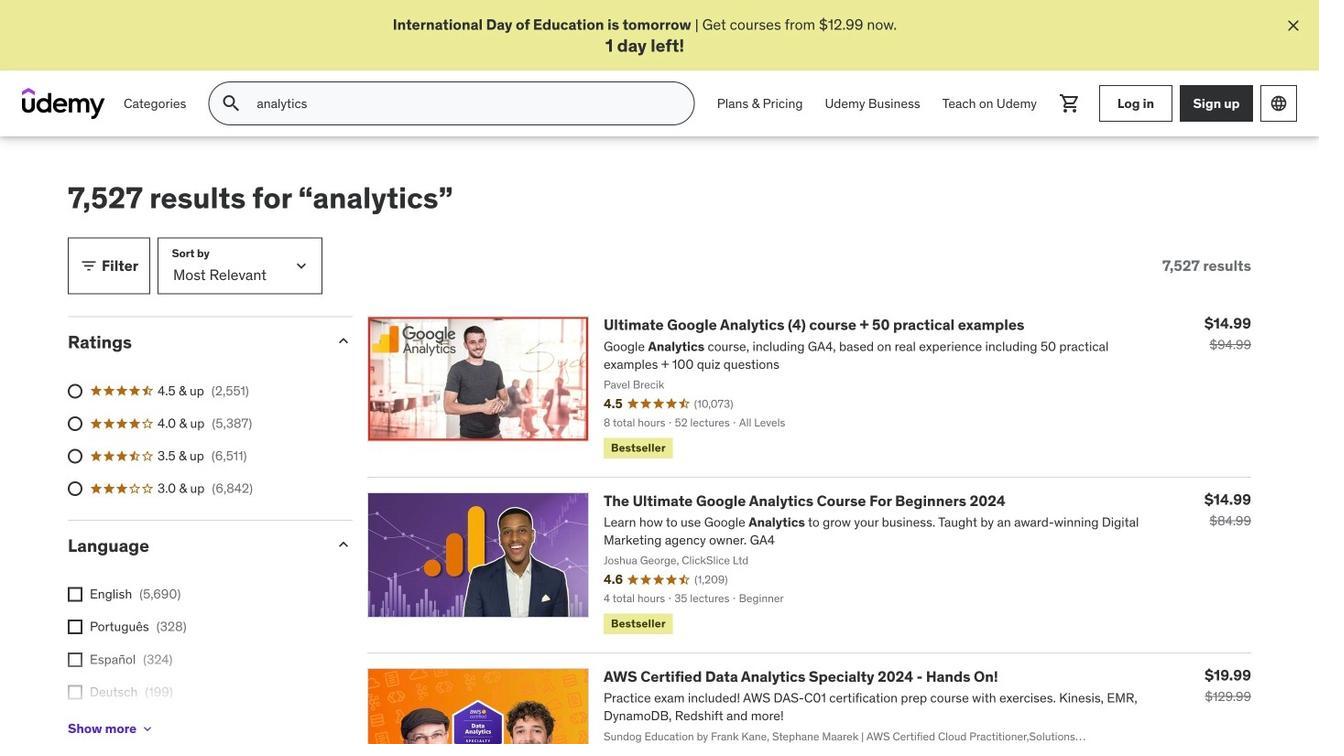 Task type: vqa. For each thing, say whether or not it's contained in the screenshot.
first xsmall icon from the top
yes



Task type: describe. For each thing, give the bounding box(es) containing it.
1 horizontal spatial xsmall image
[[140, 723, 155, 737]]

2 xsmall image from the top
[[68, 653, 82, 668]]

1 xsmall image from the top
[[68, 621, 82, 635]]

3 xsmall image from the top
[[68, 686, 82, 700]]

submit search image
[[220, 93, 242, 115]]

0 horizontal spatial xsmall image
[[68, 588, 82, 603]]



Task type: locate. For each thing, give the bounding box(es) containing it.
1 vertical spatial xsmall image
[[68, 653, 82, 668]]

0 vertical spatial xsmall image
[[68, 621, 82, 635]]

2 vertical spatial xsmall image
[[68, 686, 82, 700]]

Search for anything text field
[[253, 88, 672, 119]]

1 horizontal spatial small image
[[334, 536, 353, 554]]

0 vertical spatial xsmall image
[[68, 588, 82, 603]]

xsmall image
[[68, 621, 82, 635], [68, 653, 82, 668], [68, 686, 82, 700]]

udemy image
[[22, 88, 105, 119]]

0 vertical spatial small image
[[80, 257, 98, 275]]

0 horizontal spatial small image
[[80, 257, 98, 275]]

shopping cart with 0 items image
[[1059, 93, 1081, 115]]

choose a language image
[[1270, 95, 1288, 113]]

1 vertical spatial small image
[[334, 536, 353, 554]]

small image
[[80, 257, 98, 275], [334, 536, 353, 554]]

small image
[[334, 332, 353, 351]]

1 vertical spatial xsmall image
[[140, 723, 155, 737]]

close image
[[1285, 16, 1303, 35]]

xsmall image
[[68, 588, 82, 603], [140, 723, 155, 737]]

status
[[1163, 257, 1252, 275]]



